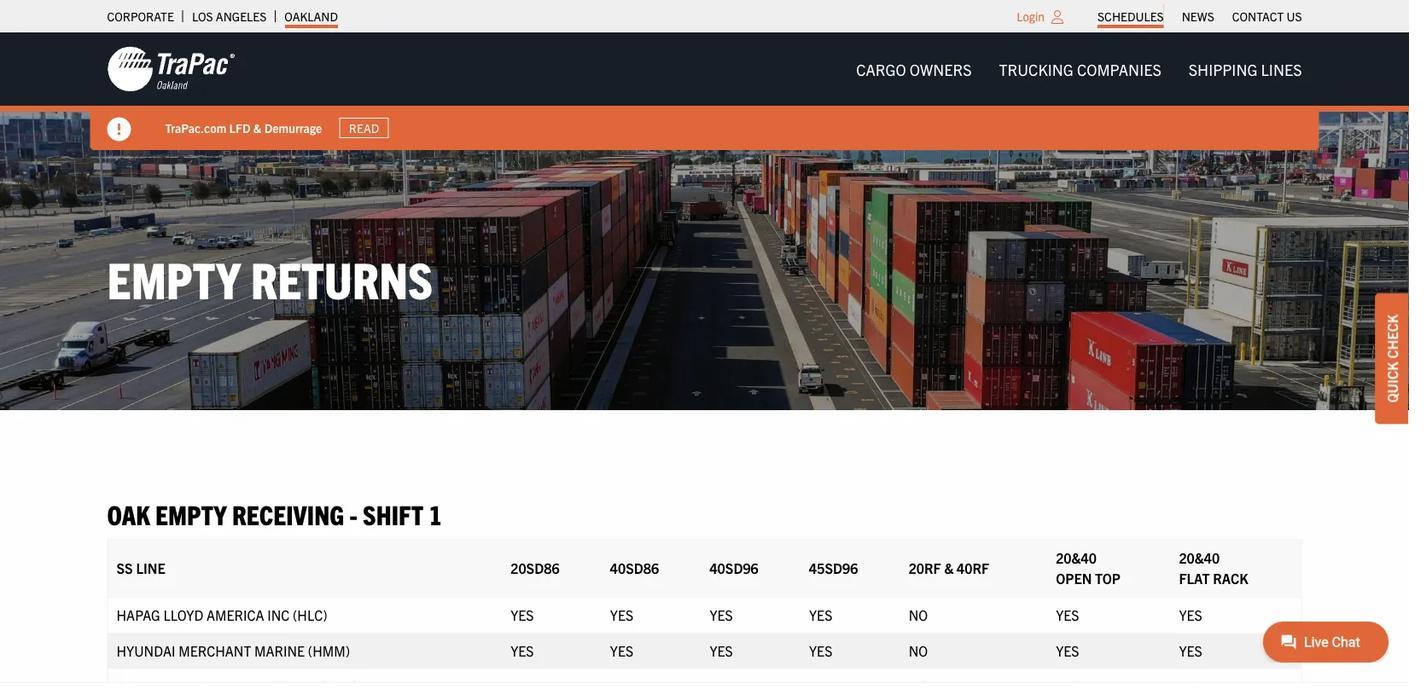 Task type: vqa. For each thing, say whether or not it's contained in the screenshot.
DEMURRAGE
yes



Task type: locate. For each thing, give the bounding box(es) containing it.
(hlc)
[[293, 606, 327, 623]]

america
[[207, 606, 264, 623]]

menu bar down light image at the top of page
[[843, 52, 1316, 86]]

shipping lines link
[[1175, 52, 1316, 86]]

trapac.com lfd & demurrage
[[165, 120, 322, 135]]

corporate link
[[107, 4, 174, 28]]

2 no from the top
[[909, 642, 928, 659]]

1 vertical spatial menu bar
[[843, 52, 1316, 86]]

lloyd
[[163, 606, 203, 623]]

merchant
[[179, 642, 251, 659]]

check
[[1384, 315, 1401, 359]]

oakland link
[[285, 4, 338, 28]]

0 vertical spatial &
[[253, 120, 262, 135]]

& right lfd
[[253, 120, 262, 135]]

20&40 open top
[[1056, 549, 1121, 587]]

menu bar containing cargo owners
[[843, 52, 1316, 86]]

& right 20rf
[[944, 559, 954, 576]]

1
[[429, 498, 442, 531]]

trucking
[[999, 59, 1074, 79]]

0 horizontal spatial &
[[253, 120, 262, 135]]

1 vertical spatial no
[[909, 642, 928, 659]]

0 horizontal spatial 20&40
[[1056, 549, 1097, 566]]

menu bar
[[1089, 4, 1311, 28], [843, 52, 1316, 86]]

menu bar containing schedules
[[1089, 4, 1311, 28]]

1 horizontal spatial 20&40
[[1179, 549, 1220, 566]]

corporate
[[107, 9, 174, 24]]

20&40
[[1056, 549, 1097, 566], [1179, 549, 1220, 566]]

lines
[[1261, 59, 1302, 79]]

read link
[[339, 118, 389, 138]]

0 vertical spatial no
[[909, 606, 928, 623]]

hapag lloyd america inc (hlc)
[[117, 606, 327, 623]]

receiving
[[232, 498, 344, 531]]

20&40 up 'flat'
[[1179, 549, 1220, 566]]

yes
[[511, 606, 534, 623], [610, 606, 634, 623], [710, 606, 733, 623], [809, 606, 833, 623], [1056, 606, 1079, 623], [1179, 606, 1203, 623], [511, 642, 534, 659], [610, 642, 634, 659], [710, 642, 733, 659], [809, 642, 833, 659], [1056, 642, 1079, 659], [1179, 642, 1203, 659]]

us
[[1287, 9, 1302, 24]]

demurrage
[[264, 120, 322, 135]]

quick check
[[1384, 315, 1401, 403]]

no for hyundai merchant marine (hmm)
[[909, 642, 928, 659]]

solid image
[[107, 117, 131, 141]]

cargo owners
[[856, 59, 972, 79]]

menu bar up shipping
[[1089, 4, 1311, 28]]

40sd86
[[610, 559, 659, 576]]

banner
[[0, 32, 1409, 150]]

20&40 up open
[[1056, 549, 1097, 566]]

& inside "banner"
[[253, 120, 262, 135]]

open
[[1056, 570, 1092, 587]]

1 no from the top
[[909, 606, 928, 623]]

2 20&40 from the left
[[1179, 549, 1220, 566]]

read
[[349, 120, 379, 136]]

1 vertical spatial &
[[944, 559, 954, 576]]

20&40 inside 20&40 open top
[[1056, 549, 1097, 566]]

trucking companies link
[[986, 52, 1175, 86]]

lfd
[[229, 120, 251, 135]]

trucking companies
[[999, 59, 1162, 79]]

shipping lines
[[1189, 59, 1302, 79]]

contact us link
[[1232, 4, 1302, 28]]

-
[[350, 498, 358, 531]]

oak empty receiving                - shift 1
[[107, 498, 442, 531]]

no for hapag lloyd america inc (hlc)
[[909, 606, 928, 623]]

flat
[[1179, 570, 1210, 587]]

empty
[[107, 247, 241, 309]]

empty
[[155, 498, 227, 531]]

20&40 inside the 20&40 flat rack
[[1179, 549, 1220, 566]]

contact us
[[1232, 9, 1302, 24]]

20&40 for flat
[[1179, 549, 1220, 566]]

angeles
[[216, 9, 267, 24]]

owners
[[910, 59, 972, 79]]

&
[[253, 120, 262, 135], [944, 559, 954, 576]]

0 vertical spatial menu bar
[[1089, 4, 1311, 28]]

1 20&40 from the left
[[1056, 549, 1097, 566]]

40sd96
[[710, 559, 759, 576]]

schedules link
[[1098, 4, 1164, 28]]

no
[[909, 606, 928, 623], [909, 642, 928, 659]]

1 horizontal spatial &
[[944, 559, 954, 576]]



Task type: describe. For each thing, give the bounding box(es) containing it.
returns
[[251, 247, 433, 309]]

cargo owners link
[[843, 52, 986, 86]]

news
[[1182, 9, 1214, 24]]

hyundai
[[117, 642, 175, 659]]

ss
[[117, 559, 133, 576]]

login
[[1017, 9, 1045, 24]]

hyundai merchant marine (hmm)
[[117, 642, 350, 659]]

marine
[[254, 642, 305, 659]]

trapac.com
[[165, 120, 226, 135]]

oakland image
[[107, 45, 235, 93]]

line
[[136, 559, 165, 576]]

los angeles
[[192, 9, 267, 24]]

rack
[[1213, 570, 1249, 587]]

oakland
[[285, 9, 338, 24]]

empty returns
[[107, 247, 433, 309]]

los
[[192, 9, 213, 24]]

menu bar inside "banner"
[[843, 52, 1316, 86]]

schedules
[[1098, 9, 1164, 24]]

contact
[[1232, 9, 1284, 24]]

(hmm)
[[308, 642, 350, 659]]

20sd86
[[511, 559, 560, 576]]

banner containing cargo owners
[[0, 32, 1409, 150]]

20&40 for open
[[1056, 549, 1097, 566]]

shipping
[[1189, 59, 1258, 79]]

cargo
[[856, 59, 906, 79]]

light image
[[1052, 10, 1064, 24]]

los angeles link
[[192, 4, 267, 28]]

login link
[[1017, 9, 1045, 24]]

20rf
[[909, 559, 941, 576]]

45sd96
[[809, 559, 858, 576]]

companies
[[1077, 59, 1162, 79]]

top
[[1095, 570, 1121, 587]]

20rf & 40rf
[[909, 559, 989, 576]]

hapag
[[117, 606, 160, 623]]

quick
[[1384, 362, 1401, 403]]

oak
[[107, 498, 150, 531]]

inc
[[267, 606, 290, 623]]

ss line
[[117, 559, 165, 576]]

40rf
[[957, 559, 989, 576]]

news link
[[1182, 4, 1214, 28]]

shift
[[363, 498, 424, 531]]

quick check link
[[1375, 293, 1409, 425]]

20&40 flat rack
[[1179, 549, 1249, 587]]



